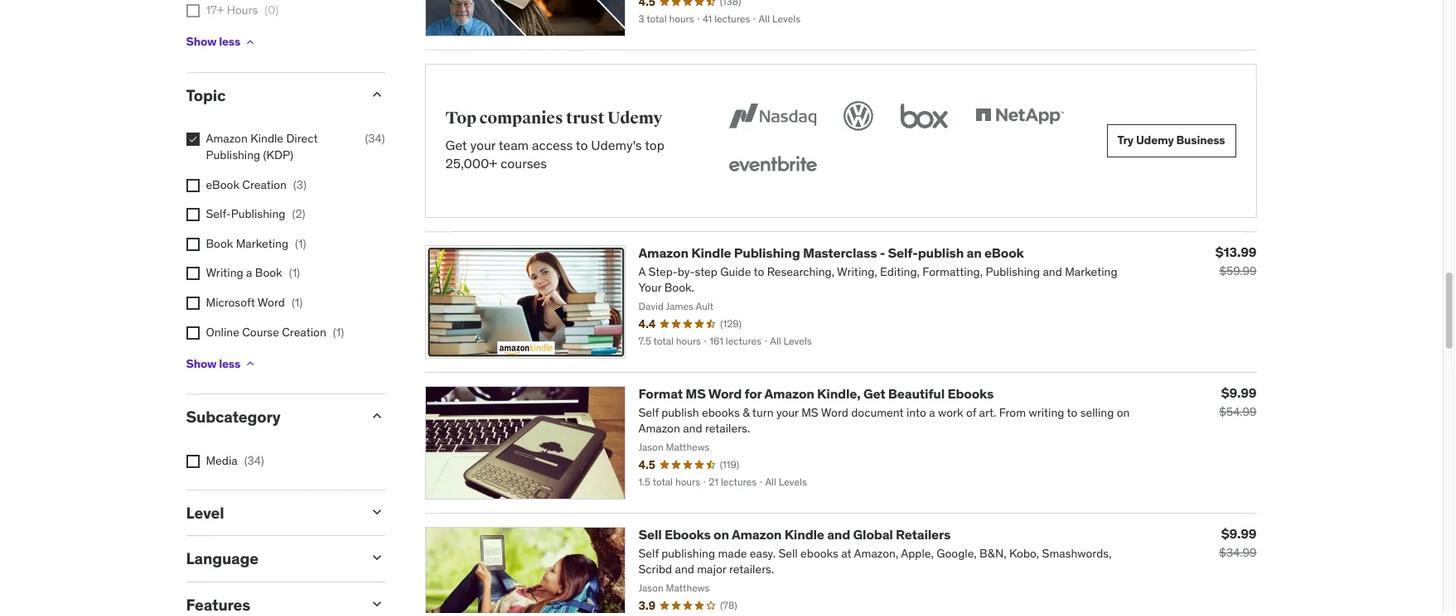 Task type: vqa. For each thing, say whether or not it's contained in the screenshot.


Task type: locate. For each thing, give the bounding box(es) containing it.
2 show from the top
[[186, 356, 217, 371]]

1 vertical spatial ebook
[[985, 244, 1025, 261]]

$59.99
[[1220, 263, 1257, 278]]

xsmall image for ebook creation
[[186, 179, 199, 192]]

language
[[186, 549, 259, 569]]

book marketing (1)
[[206, 236, 306, 251]]

box image
[[897, 98, 952, 134]]

book up the writing
[[206, 236, 233, 251]]

format
[[639, 385, 683, 402]]

ebook right an
[[985, 244, 1025, 261]]

publishing up ebook creation (3)
[[206, 148, 261, 163]]

beautiful
[[889, 385, 945, 402]]

show less for xsmall icon under hours
[[186, 34, 240, 49]]

2 show less button from the top
[[186, 348, 257, 381]]

show down 17+
[[186, 34, 217, 49]]

kindle inside "amazon kindle direct publishing (kdp)"
[[251, 131, 284, 146]]

show less button down online
[[186, 348, 257, 381]]

word
[[258, 295, 285, 310], [709, 385, 742, 402]]

(34) right media
[[244, 453, 264, 468]]

companies
[[480, 108, 563, 129]]

2 vertical spatial kindle
[[785, 526, 825, 543]]

1 vertical spatial show less button
[[186, 348, 257, 381]]

small image for subcategory
[[369, 408, 385, 425]]

get up 25,000+
[[446, 137, 467, 153]]

less down online
[[219, 356, 240, 371]]

0 horizontal spatial ebooks
[[665, 526, 711, 543]]

kindle
[[251, 131, 284, 146], [692, 244, 732, 261], [785, 526, 825, 543]]

3 xsmall image from the top
[[186, 208, 199, 222]]

udemy
[[608, 108, 663, 129], [1137, 133, 1175, 148]]

ms
[[686, 385, 706, 402]]

0 horizontal spatial book
[[206, 236, 233, 251]]

show less
[[186, 34, 240, 49], [186, 356, 240, 371]]

xsmall image left the "self-publishing (2)"
[[186, 208, 199, 222]]

publish
[[918, 244, 964, 261]]

1 small image from the top
[[369, 86, 385, 102]]

0 vertical spatial ebooks
[[948, 385, 994, 402]]

show less down online
[[186, 356, 240, 371]]

0 vertical spatial less
[[219, 34, 240, 49]]

1 horizontal spatial kindle
[[692, 244, 732, 261]]

xsmall image left media
[[186, 455, 199, 468]]

less down 17+ hours (0)
[[219, 34, 240, 49]]

(34) right direct
[[365, 131, 385, 146]]

get
[[446, 137, 467, 153], [864, 385, 886, 402]]

1 vertical spatial udemy
[[1137, 133, 1175, 148]]

xsmall image left book marketing (1)
[[186, 238, 199, 251]]

show for xsmall icon under hours
[[186, 34, 217, 49]]

level button
[[186, 503, 355, 523]]

1 vertical spatial kindle
[[692, 244, 732, 261]]

ebooks right beautiful
[[948, 385, 994, 402]]

sell ebooks on amazon kindle and global retailers
[[639, 526, 951, 543]]

0 horizontal spatial self-
[[206, 207, 231, 222]]

ebooks
[[948, 385, 994, 402], [665, 526, 711, 543]]

self- right -
[[888, 244, 918, 261]]

ebooks left on
[[665, 526, 711, 543]]

0 vertical spatial show
[[186, 34, 217, 49]]

0 vertical spatial creation
[[242, 177, 287, 192]]

try
[[1118, 133, 1134, 148]]

show less for xsmall icon below course
[[186, 356, 240, 371]]

$9.99
[[1222, 384, 1257, 401], [1222, 525, 1257, 542]]

xsmall image
[[186, 4, 199, 17], [244, 35, 257, 49], [186, 297, 199, 310], [186, 326, 199, 340], [244, 357, 257, 371], [186, 455, 199, 468]]

1 xsmall image from the top
[[186, 133, 199, 146]]

amazon
[[206, 131, 248, 146], [639, 244, 689, 261], [765, 385, 815, 402], [732, 526, 782, 543]]

0 vertical spatial ebook
[[206, 177, 240, 192]]

book right a
[[255, 266, 282, 281]]

amazon kindle publishing masterclass - self-publish an ebook
[[639, 244, 1025, 261]]

less for xsmall icon under hours
[[219, 34, 240, 49]]

1 less from the top
[[219, 34, 240, 49]]

subcategory button
[[186, 407, 355, 427]]

microsoft word (1)
[[206, 295, 303, 310]]

0 horizontal spatial get
[[446, 137, 467, 153]]

(3)
[[293, 177, 307, 192]]

(34)
[[365, 131, 385, 146], [244, 453, 264, 468]]

0 vertical spatial publishing
[[206, 148, 261, 163]]

show less down 17+
[[186, 34, 240, 49]]

language button
[[186, 549, 355, 569]]

1 horizontal spatial word
[[709, 385, 742, 402]]

1 vertical spatial show less
[[186, 356, 240, 371]]

0 vertical spatial self-
[[206, 207, 231, 222]]

netapp image
[[972, 98, 1068, 134]]

(1) right a
[[289, 266, 300, 281]]

kindle,
[[818, 385, 861, 402]]

(1) up "online course creation (1)"
[[292, 295, 303, 310]]

format ms word for amazon kindle, get beautiful ebooks
[[639, 385, 994, 402]]

try udemy business link
[[1107, 124, 1237, 157]]

less
[[219, 34, 240, 49], [219, 356, 240, 371]]

$9.99 inside $9.99 $34.99
[[1222, 525, 1257, 542]]

small image
[[369, 86, 385, 102], [369, 408, 385, 425], [369, 504, 385, 520], [369, 596, 385, 613]]

0 vertical spatial $9.99
[[1222, 384, 1257, 401]]

try udemy business
[[1118, 133, 1226, 148]]

ebook creation (3)
[[206, 177, 307, 192]]

retailers
[[896, 526, 951, 543]]

ebook up the "self-publishing (2)"
[[206, 177, 240, 192]]

show
[[186, 34, 217, 49], [186, 356, 217, 371]]

1 vertical spatial book
[[255, 266, 282, 281]]

xsmall image left online
[[186, 326, 199, 340]]

ebook
[[206, 177, 240, 192], [985, 244, 1025, 261]]

$9.99 inside $9.99 $54.99
[[1222, 384, 1257, 401]]

1 show less from the top
[[186, 34, 240, 49]]

(1)
[[295, 236, 306, 251], [289, 266, 300, 281], [292, 295, 303, 310], [333, 325, 344, 340]]

0 horizontal spatial udemy
[[608, 108, 663, 129]]

2 less from the top
[[219, 356, 240, 371]]

1 $9.99 from the top
[[1222, 384, 1257, 401]]

1 horizontal spatial self-
[[888, 244, 918, 261]]

1 horizontal spatial (34)
[[365, 131, 385, 146]]

xsmall image for 17+
[[186, 4, 199, 17]]

publishing down ebook creation (3)
[[231, 207, 286, 222]]

marketing
[[236, 236, 289, 251]]

$9.99 for sell ebooks on amazon kindle and global retailers
[[1222, 525, 1257, 542]]

book
[[206, 236, 233, 251], [255, 266, 282, 281]]

(1) down the "(2)"
[[295, 236, 306, 251]]

xsmall image down course
[[244, 357, 257, 371]]

xsmall image for self-publishing
[[186, 208, 199, 222]]

0 vertical spatial get
[[446, 137, 467, 153]]

udemy right try
[[1137, 133, 1175, 148]]

1 vertical spatial creation
[[282, 325, 326, 340]]

self- up book marketing (1)
[[206, 207, 231, 222]]

0 vertical spatial show less
[[186, 34, 240, 49]]

level
[[186, 503, 224, 523]]

xsmall image left 17+
[[186, 4, 199, 17]]

self-
[[206, 207, 231, 222], [888, 244, 918, 261]]

1 horizontal spatial udemy
[[1137, 133, 1175, 148]]

courses
[[501, 155, 547, 172]]

1 vertical spatial less
[[219, 356, 240, 371]]

4 xsmall image from the top
[[186, 238, 199, 251]]

show less button down 17+
[[186, 25, 257, 59]]

xsmall image for book marketing
[[186, 238, 199, 251]]

2 $9.99 from the top
[[1222, 525, 1257, 542]]

$9.99 up $34.99
[[1222, 525, 1257, 542]]

0 horizontal spatial word
[[258, 295, 285, 310]]

show for xsmall icon below course
[[186, 356, 217, 371]]

$9.99 $34.99
[[1220, 525, 1257, 560]]

0 vertical spatial show less button
[[186, 25, 257, 59]]

0 horizontal spatial ebook
[[206, 177, 240, 192]]

0 vertical spatial kindle
[[251, 131, 284, 146]]

show less button
[[186, 25, 257, 59], [186, 348, 257, 381]]

0 horizontal spatial kindle
[[251, 131, 284, 146]]

sell ebooks on amazon kindle and global retailers link
[[639, 526, 951, 543]]

1 vertical spatial word
[[709, 385, 742, 402]]

1 show from the top
[[186, 34, 217, 49]]

word left for
[[709, 385, 742, 402]]

your
[[471, 137, 496, 153]]

$9.99 for format ms word for amazon kindle, get beautiful ebooks
[[1222, 384, 1257, 401]]

volkswagen image
[[840, 98, 877, 134]]

1 vertical spatial show
[[186, 356, 217, 371]]

udemy's
[[591, 137, 642, 153]]

direct
[[286, 131, 318, 146]]

creation right course
[[282, 325, 326, 340]]

2 small image from the top
[[369, 408, 385, 425]]

xsmall image
[[186, 133, 199, 146], [186, 179, 199, 192], [186, 208, 199, 222], [186, 238, 199, 251], [186, 267, 199, 281]]

$9.99 up $54.99
[[1222, 384, 1257, 401]]

xsmall image left ebook creation (3)
[[186, 179, 199, 192]]

xsmall image left the writing
[[186, 267, 199, 281]]

get right the kindle,
[[864, 385, 886, 402]]

1 vertical spatial $9.99
[[1222, 525, 1257, 542]]

format ms word for amazon kindle, get beautiful ebooks link
[[639, 385, 994, 402]]

1 vertical spatial ebooks
[[665, 526, 711, 543]]

nasdaq image
[[725, 98, 820, 134]]

1 horizontal spatial ebook
[[985, 244, 1025, 261]]

publishing
[[206, 148, 261, 163], [231, 207, 286, 222], [734, 244, 801, 261]]

publishing left "masterclass"
[[734, 244, 801, 261]]

(1) right course
[[333, 325, 344, 340]]

writing a book (1)
[[206, 266, 300, 281]]

1 vertical spatial self-
[[888, 244, 918, 261]]

0 vertical spatial word
[[258, 295, 285, 310]]

trust
[[566, 108, 605, 129]]

writing
[[206, 266, 243, 281]]

0 vertical spatial udemy
[[608, 108, 663, 129]]

show down online
[[186, 356, 217, 371]]

word up "online course creation (1)"
[[258, 295, 285, 310]]

2 horizontal spatial kindle
[[785, 526, 825, 543]]

2 show less from the top
[[186, 356, 240, 371]]

2 xsmall image from the top
[[186, 179, 199, 192]]

xsmall image down the topic
[[186, 133, 199, 146]]

0 horizontal spatial (34)
[[244, 453, 264, 468]]

xsmall image for amazon kindle direct publishing (kdp)
[[186, 133, 199, 146]]

sell
[[639, 526, 662, 543]]

xsmall image left 'microsoft'
[[186, 297, 199, 310]]

on
[[714, 526, 730, 543]]

1 vertical spatial get
[[864, 385, 886, 402]]

amazon kindle direct publishing (kdp)
[[206, 131, 318, 163]]

0 vertical spatial book
[[206, 236, 233, 251]]

creation
[[242, 177, 287, 192], [282, 325, 326, 340]]

1 horizontal spatial get
[[864, 385, 886, 402]]

-
[[880, 244, 886, 261]]

$13.99
[[1216, 243, 1257, 260]]

1 horizontal spatial ebooks
[[948, 385, 994, 402]]

to
[[576, 137, 588, 153]]

udemy up udemy's
[[608, 108, 663, 129]]

3 small image from the top
[[369, 504, 385, 520]]

5 xsmall image from the top
[[186, 267, 199, 281]]

creation up the "self-publishing (2)"
[[242, 177, 287, 192]]



Task type: describe. For each thing, give the bounding box(es) containing it.
$34.99
[[1220, 545, 1257, 560]]

17+ hours (0)
[[206, 2, 279, 17]]

subcategory
[[186, 407, 281, 427]]

global
[[854, 526, 894, 543]]

1 show less button from the top
[[186, 25, 257, 59]]

and
[[828, 526, 851, 543]]

an
[[967, 244, 982, 261]]

top
[[645, 137, 665, 153]]

(2)
[[292, 207, 306, 222]]

top companies trust udemy get your team access to udemy's top 25,000+ courses
[[446, 108, 665, 172]]

$9.99 $54.99
[[1220, 384, 1257, 419]]

a
[[246, 266, 252, 281]]

(0)
[[265, 2, 279, 17]]

publishing inside "amazon kindle direct publishing (kdp)"
[[206, 148, 261, 163]]

business
[[1177, 133, 1226, 148]]

kindle for publishing
[[692, 244, 732, 261]]

xsmall image for writing a book
[[186, 267, 199, 281]]

less for xsmall icon below course
[[219, 356, 240, 371]]

kindle for direct
[[251, 131, 284, 146]]

17+
[[206, 2, 224, 17]]

xsmall image down hours
[[244, 35, 257, 49]]

xsmall image for online
[[186, 326, 199, 340]]

access
[[532, 137, 573, 153]]

0 vertical spatial (34)
[[365, 131, 385, 146]]

online course creation (1)
[[206, 325, 344, 340]]

team
[[499, 137, 529, 153]]

udemy inside top companies trust udemy get your team access to udemy's top 25,000+ courses
[[608, 108, 663, 129]]

small image for level
[[369, 504, 385, 520]]

small image for topic
[[369, 86, 385, 102]]

amazon inside "amazon kindle direct publishing (kdp)"
[[206, 131, 248, 146]]

media
[[206, 453, 238, 468]]

course
[[242, 325, 279, 340]]

self-publishing (2)
[[206, 207, 306, 222]]

4 small image from the top
[[369, 596, 385, 613]]

for
[[745, 385, 762, 402]]

1 vertical spatial publishing
[[231, 207, 286, 222]]

topic
[[186, 85, 226, 105]]

small image
[[369, 550, 385, 567]]

media (34)
[[206, 453, 264, 468]]

microsoft
[[206, 295, 255, 310]]

eventbrite image
[[725, 147, 820, 184]]

amazon kindle publishing masterclass - self-publish an ebook link
[[639, 244, 1025, 261]]

hours
[[227, 2, 258, 17]]

$13.99 $59.99
[[1216, 243, 1257, 278]]

2 vertical spatial publishing
[[734, 244, 801, 261]]

1 vertical spatial (34)
[[244, 453, 264, 468]]

1 horizontal spatial book
[[255, 266, 282, 281]]

masterclass
[[803, 244, 878, 261]]

(kdp)
[[263, 148, 294, 163]]

25,000+
[[446, 155, 498, 172]]

xsmall image for media
[[186, 455, 199, 468]]

get inside top companies trust udemy get your team access to udemy's top 25,000+ courses
[[446, 137, 467, 153]]

$54.99
[[1220, 404, 1257, 419]]

online
[[206, 325, 240, 340]]

xsmall image for microsoft
[[186, 297, 199, 310]]

top
[[446, 108, 477, 129]]

topic button
[[186, 85, 355, 105]]



